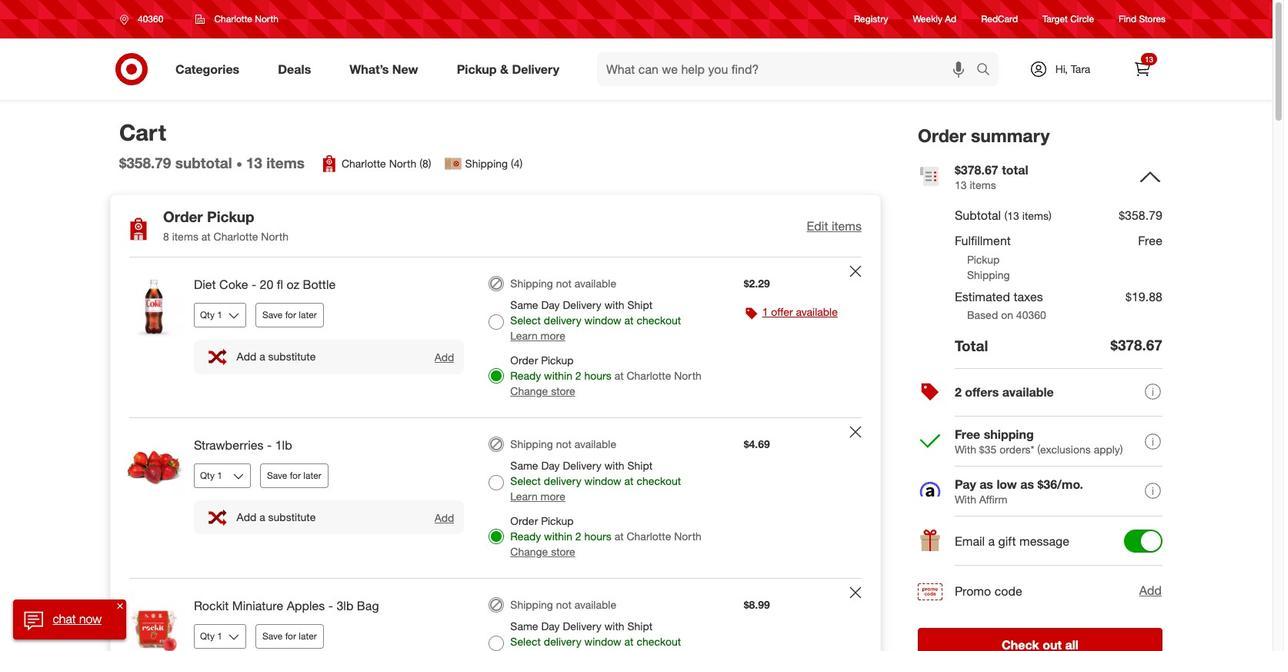 Task type: locate. For each thing, give the bounding box(es) containing it.
save for later
[[262, 309, 317, 321], [267, 470, 322, 482], [262, 631, 317, 642]]

2 not from the top
[[556, 438, 572, 451]]

later down bottle
[[299, 309, 317, 321]]

1 vertical spatial 13
[[246, 154, 262, 172]]

2 vertical spatial a
[[988, 534, 995, 550]]

2 substitute from the top
[[268, 511, 316, 524]]

add button
[[434, 350, 455, 365], [434, 511, 455, 525], [1139, 582, 1163, 601]]

1 vertical spatial shipping not available
[[510, 438, 616, 451]]

2 same from the top
[[510, 459, 538, 472]]

save for later button down 1lb
[[260, 464, 328, 489]]

0 vertical spatial hours
[[584, 369, 612, 382]]

1 store from the top
[[551, 385, 575, 398]]

Store pickup radio
[[489, 369, 504, 384], [489, 529, 504, 545]]

1 shipt from the top
[[627, 299, 653, 312]]

items inside order pickup 8 items at charlotte north
[[172, 230, 198, 243]]

1 vertical spatial within
[[544, 530, 572, 543]]

save down 1lb
[[267, 470, 287, 482]]

0 vertical spatial cart item ready to fulfill group
[[111, 258, 880, 418]]

- inside diet coke - 20 fl oz bottle link
[[252, 277, 256, 292]]

0 vertical spatial store pickup radio
[[489, 369, 504, 384]]

$378.67 down 'order summary'
[[955, 162, 999, 178]]

a down strawberries - 1lb
[[259, 511, 265, 524]]

2 as from the left
[[1020, 477, 1034, 492]]

at inside the same day delivery with shipt select delivery window at checkout
[[624, 636, 634, 649]]

later for -
[[299, 309, 317, 321]]

redcard
[[981, 13, 1018, 25]]

0 horizontal spatial -
[[252, 277, 256, 292]]

shipping for rockit miniature apples - 3lb bag
[[510, 599, 553, 612]]

same
[[510, 299, 538, 312], [510, 459, 538, 472], [510, 620, 538, 633]]

2 same day delivery with shipt select delivery window at checkout learn more from the top
[[510, 459, 681, 503]]

charlotte inside dropdown button
[[214, 13, 252, 25]]

2 vertical spatial later
[[299, 631, 317, 642]]

save for -
[[262, 309, 283, 321]]

1 vertical spatial substitute
[[268, 511, 316, 524]]

gift
[[998, 534, 1016, 550]]

for for -
[[285, 309, 296, 321]]

$36/mo.
[[1038, 477, 1083, 492]]

1 with from the top
[[955, 443, 976, 456]]

1 vertical spatial save
[[267, 470, 287, 482]]

select for oz
[[510, 314, 541, 327]]

add a substitute for -
[[237, 350, 316, 363]]

pay as low as $36/mo. with affirm
[[955, 477, 1083, 506]]

1 vertical spatial day
[[541, 459, 560, 472]]

window
[[584, 314, 621, 327], [584, 475, 621, 488], [584, 636, 621, 649]]

2 store from the top
[[551, 546, 575, 559]]

list
[[320, 155, 523, 173]]

1 hours from the top
[[584, 369, 612, 382]]

0 vertical spatial ready
[[510, 369, 541, 382]]

0 vertical spatial within
[[544, 369, 572, 382]]

1 vertical spatial learn
[[510, 490, 538, 503]]

with left $35
[[955, 443, 976, 456]]

for for 1lb
[[290, 470, 301, 482]]

later down strawberries - 1lb link
[[303, 470, 322, 482]]

1 vertical spatial store pickup radio
[[489, 529, 504, 545]]

2 with from the top
[[605, 459, 624, 472]]

1 day from the top
[[541, 299, 560, 312]]

0 vertical spatial with
[[955, 443, 976, 456]]

save for later down 1lb
[[267, 470, 322, 482]]

0 vertical spatial free
[[1138, 233, 1163, 248]]

2 vertical spatial with
[[605, 620, 624, 633]]

1 change store button from the top
[[510, 384, 575, 399]]

2 horizontal spatial -
[[328, 599, 333, 614]]

1 vertical spatial more
[[541, 490, 565, 503]]

2 vertical spatial checkout
[[637, 636, 681, 649]]

1 offer available button
[[762, 305, 838, 320]]

1 vertical spatial delivery
[[544, 475, 581, 488]]

3 select from the top
[[510, 636, 541, 649]]

2 vertical spatial same
[[510, 620, 538, 633]]

shipt for bag
[[627, 620, 653, 633]]

order pickup ready within 2 hours at charlotte north change store for strawberries - 1lb
[[510, 515, 702, 559]]

2 for strawberries - 1lb
[[575, 530, 581, 543]]

0 vertical spatial checkout
[[637, 314, 681, 327]]

2 vertical spatial save for later
[[262, 631, 317, 642]]

later down 'apples'
[[299, 631, 317, 642]]

pickup inside 'link'
[[457, 61, 497, 77]]

later for apples
[[299, 631, 317, 642]]

$378.67 down $19.88
[[1111, 337, 1163, 354]]

40360
[[138, 13, 163, 25], [1016, 309, 1046, 322]]

1 store pickup radio from the top
[[489, 369, 504, 384]]

2 offers available
[[955, 385, 1054, 400]]

3 window from the top
[[584, 636, 621, 649]]

a left gift
[[988, 534, 995, 550]]

0 vertical spatial save for later
[[262, 309, 317, 321]]

1 vertical spatial free
[[955, 427, 980, 442]]

(exclusions
[[1037, 443, 1091, 456]]

3 same from the top
[[510, 620, 538, 633]]

- left 1lb
[[267, 438, 272, 453]]

1 vertical spatial save for later
[[267, 470, 322, 482]]

delivery inside the same day delivery with shipt select delivery window at checkout
[[563, 620, 602, 633]]

shipping not available
[[510, 277, 616, 290], [510, 438, 616, 451], [510, 599, 616, 612]]

$358.79 for $358.79
[[1119, 208, 1163, 223]]

2 vertical spatial shipt
[[627, 620, 653, 633]]

0 vertical spatial -
[[252, 277, 256, 292]]

save down 20
[[262, 309, 283, 321]]

save for later button for apples
[[255, 625, 324, 649]]

cart item ready to fulfill group
[[111, 258, 880, 418], [111, 419, 880, 579], [111, 579, 880, 652]]

2 vertical spatial select
[[510, 636, 541, 649]]

- left 20
[[252, 277, 256, 292]]

free inside free shipping with $35 orders* (exclusions apply)
[[955, 427, 980, 442]]

substitute for -
[[268, 350, 316, 363]]

1 vertical spatial order pickup ready within 2 hours at charlotte north change store
[[510, 515, 702, 559]]

north inside dropdown button
[[255, 13, 278, 25]]

checkout inside the same day delivery with shipt select delivery window at checkout
[[637, 636, 681, 649]]

2 store pickup radio from the top
[[489, 529, 504, 545]]

1 not from the top
[[556, 277, 572, 290]]

3 not from the top
[[556, 599, 572, 612]]

within
[[544, 369, 572, 382], [544, 530, 572, 543]]

1 horizontal spatial $378.67
[[1111, 337, 1163, 354]]

cart item ready to fulfill group containing strawberries - 1lb
[[111, 419, 880, 579]]

charlotte north
[[214, 13, 278, 25]]

pickup
[[457, 61, 497, 77], [207, 208, 254, 226], [967, 253, 1000, 266], [541, 354, 574, 367], [541, 515, 574, 528]]

1 more from the top
[[541, 329, 565, 342]]

delivery inside the same day delivery with shipt select delivery window at checkout
[[544, 636, 581, 649]]

1 horizontal spatial 40360
[[1016, 309, 1046, 322]]

1 vertical spatial cart item ready to fulfill group
[[111, 419, 880, 579]]

delivery
[[512, 61, 559, 77], [563, 299, 602, 312], [563, 459, 602, 472], [563, 620, 602, 633]]

1 delivery from the top
[[544, 314, 581, 327]]

as right low
[[1020, 477, 1034, 492]]

available
[[575, 277, 616, 290], [796, 306, 838, 319], [1002, 385, 1054, 400], [575, 438, 616, 451], [575, 599, 616, 612]]

0 horizontal spatial $358.79
[[119, 154, 171, 172]]

3lb
[[337, 599, 353, 614]]

0 horizontal spatial 40360
[[138, 13, 163, 25]]

diet coke - 20 fl oz bottle image
[[123, 276, 185, 338]]

0 vertical spatial $358.79
[[119, 154, 171, 172]]

2 add a substitute from the top
[[237, 511, 316, 524]]

save for later down rockit miniature apples - 3lb bag
[[262, 631, 317, 642]]

None radio
[[489, 276, 504, 292], [489, 598, 504, 613], [489, 276, 504, 292], [489, 598, 504, 613]]

0 horizontal spatial free
[[955, 427, 980, 442]]

delivery
[[544, 314, 581, 327], [544, 475, 581, 488], [544, 636, 581, 649]]

with for bag
[[605, 620, 624, 633]]

as
[[980, 477, 993, 492], [1020, 477, 1034, 492]]

2 vertical spatial day
[[541, 620, 560, 633]]

$8.99
[[744, 599, 770, 612]]

hours for diet coke - 20 fl oz bottle
[[584, 369, 612, 382]]

save down rockit miniature apples - 3lb bag
[[262, 631, 283, 642]]

add a substitute for 1lb
[[237, 511, 316, 524]]

substitute down oz
[[268, 350, 316, 363]]

1 vertical spatial with
[[955, 493, 976, 506]]

apply)
[[1094, 443, 1123, 456]]

shipt inside the same day delivery with shipt select delivery window at checkout
[[627, 620, 653, 633]]

not
[[556, 277, 572, 290], [556, 438, 572, 451], [556, 599, 572, 612]]

0 vertical spatial add button
[[434, 350, 455, 365]]

2 checkout from the top
[[637, 475, 681, 488]]

What can we help you find? suggestions appear below search field
[[597, 52, 980, 86]]

a down diet coke - 20 fl oz bottle
[[259, 350, 265, 363]]

0 vertical spatial more
[[541, 329, 565, 342]]

(8)
[[420, 157, 431, 170]]

13 up subtotal
[[955, 178, 967, 191]]

ready
[[510, 369, 541, 382], [510, 530, 541, 543]]

subtotal
[[955, 208, 1001, 223]]

new
[[392, 61, 418, 77]]

- left 3lb
[[328, 599, 333, 614]]

with down pay
[[955, 493, 976, 506]]

$378.67 inside $378.67 total 13 items
[[955, 162, 999, 178]]

2 order pickup ready within 2 hours at charlotte north change store from the top
[[510, 515, 702, 559]]

with inside the same day delivery with shipt select delivery window at checkout
[[605, 620, 624, 633]]

charlotte inside order pickup 8 items at charlotte north
[[214, 230, 258, 243]]

within for strawberries - 1lb
[[544, 530, 572, 543]]

2 vertical spatial add button
[[1139, 582, 1163, 601]]

0 vertical spatial with
[[605, 299, 624, 312]]

save for later for 1lb
[[267, 470, 322, 482]]

1 vertical spatial later
[[303, 470, 322, 482]]

1 vertical spatial $378.67
[[1111, 337, 1163, 354]]

1 horizontal spatial as
[[1020, 477, 1034, 492]]

2 more from the top
[[541, 490, 565, 503]]

2 learn from the top
[[510, 490, 538, 503]]

1 vertical spatial ready
[[510, 530, 541, 543]]

same day delivery with shipt select delivery window at checkout learn more
[[510, 299, 681, 342], [510, 459, 681, 503]]

substitute
[[268, 350, 316, 363], [268, 511, 316, 524]]

0 vertical spatial 13
[[1145, 55, 1153, 64]]

save for later down oz
[[262, 309, 317, 321]]

a for 1lb
[[259, 511, 265, 524]]

1 vertical spatial change store button
[[510, 545, 575, 560]]

2 shipt from the top
[[627, 459, 653, 472]]

north inside list
[[389, 157, 417, 170]]

promo code
[[955, 584, 1022, 599]]

0 horizontal spatial $378.67
[[955, 162, 999, 178]]

edit items
[[807, 218, 862, 234]]

message
[[1020, 534, 1070, 550]]

items
[[266, 154, 305, 172], [970, 178, 996, 191], [832, 218, 862, 234], [172, 230, 198, 243]]

1 horizontal spatial $358.79
[[1119, 208, 1163, 223]]

save for later button down rockit miniature apples - 3lb bag
[[255, 625, 324, 649]]

0 vertical spatial change
[[510, 385, 548, 398]]

0 vertical spatial add a substitute
[[237, 350, 316, 363]]

0 horizontal spatial as
[[980, 477, 993, 492]]

1 within from the top
[[544, 369, 572, 382]]

0 vertical spatial order pickup ready within 2 hours at charlotte north change store
[[510, 354, 702, 398]]

1 select from the top
[[510, 314, 541, 327]]

2 with from the top
[[955, 493, 976, 506]]

email a gift message
[[955, 534, 1070, 550]]

2 vertical spatial save for later button
[[255, 625, 324, 649]]

charlotte north (8)
[[342, 157, 431, 170]]

2 hours from the top
[[584, 530, 612, 543]]

1 vertical spatial 40360
[[1016, 309, 1046, 322]]

with
[[605, 299, 624, 312], [605, 459, 624, 472], [605, 620, 624, 633]]

registry link
[[854, 13, 888, 26]]

0 vertical spatial substitute
[[268, 350, 316, 363]]

a
[[259, 350, 265, 363], [259, 511, 265, 524], [988, 534, 995, 550]]

3 cart item ready to fulfill group from the top
[[111, 579, 880, 652]]

not for oz
[[556, 277, 572, 290]]

hours
[[584, 369, 612, 382], [584, 530, 612, 543]]

edit items button
[[807, 218, 862, 235]]

0 vertical spatial 2
[[575, 369, 581, 382]]

0 vertical spatial change store button
[[510, 384, 575, 399]]

0 vertical spatial learn
[[510, 329, 538, 342]]

2 window from the top
[[584, 475, 621, 488]]

strawberries - 1lb image
[[123, 437, 185, 499]]

search button
[[970, 52, 1006, 89]]

delivery for bag
[[544, 636, 581, 649]]

0 vertical spatial select
[[510, 314, 541, 327]]

2 change from the top
[[510, 546, 548, 559]]

0 vertical spatial save for later button
[[255, 303, 324, 328]]

1 cart item ready to fulfill group from the top
[[111, 258, 880, 418]]

1 vertical spatial 2
[[955, 385, 962, 400]]

1 vertical spatial same day delivery with shipt select delivery window at checkout learn more
[[510, 459, 681, 503]]

diet coke - 20 fl oz bottle link
[[194, 276, 464, 294]]

ready for diet coke - 20 fl oz bottle
[[510, 369, 541, 382]]

13 down stores
[[1145, 55, 1153, 64]]

target circle
[[1043, 13, 1094, 25]]

add a substitute down fl
[[237, 350, 316, 363]]

1 same from the top
[[510, 299, 538, 312]]

&
[[500, 61, 509, 77]]

window inside the same day delivery with shipt select delivery window at checkout
[[584, 636, 621, 649]]

0 vertical spatial day
[[541, 299, 560, 312]]

later for 1lb
[[303, 470, 322, 482]]

store pickup radio for diet coke - 20 fl oz bottle
[[489, 369, 504, 384]]

0 vertical spatial same
[[510, 299, 538, 312]]

- inside strawberries - 1lb link
[[267, 438, 272, 453]]

2 vertical spatial shipping not available
[[510, 599, 616, 612]]

charlotte
[[214, 13, 252, 25], [342, 157, 386, 170], [214, 230, 258, 243], [627, 369, 671, 382], [627, 530, 671, 543]]

13 right subtotal
[[246, 154, 262, 172]]

2 horizontal spatial 13
[[1145, 55, 1153, 64]]

2 inside 2 offers available button
[[955, 385, 962, 400]]

1 vertical spatial hours
[[584, 530, 612, 543]]

1 vertical spatial shipt
[[627, 459, 653, 472]]

3 delivery from the top
[[544, 636, 581, 649]]

1 vertical spatial add button
[[434, 511, 455, 525]]

1 substitute from the top
[[268, 350, 316, 363]]

1 learn more button from the top
[[510, 329, 565, 344]]

1 window from the top
[[584, 314, 621, 327]]

2 learn more button from the top
[[510, 489, 565, 505]]

None radio
[[489, 315, 504, 330], [489, 437, 504, 452], [489, 476, 504, 491], [489, 636, 504, 652], [489, 315, 504, 330], [489, 437, 504, 452], [489, 476, 504, 491], [489, 636, 504, 652]]

2 offers available button
[[918, 368, 1163, 418]]

select inside the same day delivery with shipt select delivery window at checkout
[[510, 636, 541, 649]]

learn more button for strawberries - 1lb
[[510, 489, 565, 505]]

for down oz
[[285, 309, 296, 321]]

3 shipt from the top
[[627, 620, 653, 633]]

1 vertical spatial store
[[551, 546, 575, 559]]

1 with from the top
[[605, 299, 624, 312]]

0 vertical spatial store
[[551, 385, 575, 398]]

3 day from the top
[[541, 620, 560, 633]]

day inside the same day delivery with shipt select delivery window at checkout
[[541, 620, 560, 633]]

based on 40360
[[967, 309, 1046, 322]]

for down 1lb
[[290, 470, 301, 482]]

miniature
[[232, 599, 283, 614]]

1 add a substitute from the top
[[237, 350, 316, 363]]

shipt for oz
[[627, 299, 653, 312]]

0 vertical spatial same day delivery with shipt select delivery window at checkout learn more
[[510, 299, 681, 342]]

0 vertical spatial later
[[299, 309, 317, 321]]

items inside dropdown button
[[832, 218, 862, 234]]

1 vertical spatial window
[[584, 475, 621, 488]]

1 order pickup ready within 2 hours at charlotte north change store from the top
[[510, 354, 702, 398]]

categories
[[175, 61, 239, 77]]

free for free
[[1138, 233, 1163, 248]]

taxes
[[1014, 289, 1043, 304]]

1 vertical spatial change
[[510, 546, 548, 559]]

1 checkout from the top
[[637, 314, 681, 327]]

2 vertical spatial save
[[262, 631, 283, 642]]

1 vertical spatial select
[[510, 475, 541, 488]]

1 vertical spatial learn more button
[[510, 489, 565, 505]]

save for later button down oz
[[255, 303, 324, 328]]

save for later button
[[255, 303, 324, 328], [260, 464, 328, 489], [255, 625, 324, 649]]

1 horizontal spatial free
[[1138, 233, 1163, 248]]

store pickup radio for strawberries - 1lb
[[489, 529, 504, 545]]

40360 button
[[110, 5, 180, 33]]

1 same day delivery with shipt select delivery window at checkout learn more from the top
[[510, 299, 681, 342]]

ad
[[945, 13, 957, 25]]

free up $19.88
[[1138, 233, 1163, 248]]

substitute down 1lb
[[268, 511, 316, 524]]

for for apples
[[285, 631, 296, 642]]

1 horizontal spatial 13
[[955, 178, 967, 191]]

low
[[997, 477, 1017, 492]]

at
[[201, 230, 211, 243], [624, 314, 634, 327], [615, 369, 624, 382], [624, 475, 634, 488], [615, 530, 624, 543], [624, 636, 634, 649]]

$358.79 subtotal
[[119, 154, 232, 172]]

3 with from the top
[[605, 620, 624, 633]]

same day delivery with shipt select delivery window at checkout learn more for diet coke - 20 fl oz bottle
[[510, 299, 681, 342]]

change store button for diet coke - 20 fl oz bottle
[[510, 384, 575, 399]]

1 change from the top
[[510, 385, 548, 398]]

1 vertical spatial for
[[290, 470, 301, 482]]

shipping
[[984, 427, 1034, 442]]

2 vertical spatial delivery
[[544, 636, 581, 649]]

1 vertical spatial same
[[510, 459, 538, 472]]

available inside 'button'
[[796, 306, 838, 319]]

same inside the same day delivery with shipt select delivery window at checkout
[[510, 620, 538, 633]]

$4.69
[[744, 438, 770, 451]]

free up $35
[[955, 427, 980, 442]]

2 ready from the top
[[510, 530, 541, 543]]

0 vertical spatial a
[[259, 350, 265, 363]]

day for oz
[[541, 299, 560, 312]]

more
[[541, 329, 565, 342], [541, 490, 565, 503]]

shipping not available for bag
[[510, 599, 616, 612]]

1 shipping not available from the top
[[510, 277, 616, 290]]

3 shipping not available from the top
[[510, 599, 616, 612]]

1 learn from the top
[[510, 329, 538, 342]]

1 ready from the top
[[510, 369, 541, 382]]

1 vertical spatial not
[[556, 438, 572, 451]]

shipping for strawberries - 1lb
[[510, 438, 553, 451]]

with inside pay as low as $36/mo. with affirm
[[955, 493, 976, 506]]

0 vertical spatial not
[[556, 277, 572, 290]]

1 vertical spatial a
[[259, 511, 265, 524]]

1 vertical spatial with
[[605, 459, 624, 472]]

total
[[955, 337, 988, 354]]

2 cart item ready to fulfill group from the top
[[111, 419, 880, 579]]

2 vertical spatial for
[[285, 631, 296, 642]]

change store button
[[510, 384, 575, 399], [510, 545, 575, 560]]

within for diet coke - 20 fl oz bottle
[[544, 369, 572, 382]]

as up affirm
[[980, 477, 993, 492]]

2 vertical spatial window
[[584, 636, 621, 649]]

add a substitute down 1lb
[[237, 511, 316, 524]]

2 change store button from the top
[[510, 545, 575, 560]]

0 vertical spatial window
[[584, 314, 621, 327]]

1 vertical spatial checkout
[[637, 475, 681, 488]]

0 vertical spatial for
[[285, 309, 296, 321]]

2 within from the top
[[544, 530, 572, 543]]

2 vertical spatial 2
[[575, 530, 581, 543]]

3 checkout from the top
[[637, 636, 681, 649]]

for down rockit miniature apples - 3lb bag
[[285, 631, 296, 642]]



Task type: vqa. For each thing, say whether or not it's contained in the screenshot.
bottommost latest
no



Task type: describe. For each thing, give the bounding box(es) containing it.
tara
[[1071, 62, 1091, 75]]

search
[[970, 63, 1006, 78]]

promo
[[955, 584, 991, 599]]

save for later button for 1lb
[[260, 464, 328, 489]]

pay
[[955, 477, 976, 492]]

learn for diet coke - 20 fl oz bottle
[[510, 329, 538, 342]]

13 for 13 items
[[246, 154, 262, 172]]

weekly ad link
[[913, 13, 957, 26]]

order pickup 8 items at charlotte north
[[163, 208, 289, 243]]

20
[[260, 277, 273, 292]]

13 link
[[1126, 52, 1160, 86]]

summary
[[971, 125, 1050, 146]]

store for strawberries - 1lb
[[551, 546, 575, 559]]

find
[[1119, 13, 1137, 25]]

coke
[[219, 277, 248, 292]]

hi, tara
[[1055, 62, 1091, 75]]

find stores
[[1119, 13, 1166, 25]]

chat now button
[[13, 600, 126, 640]]

hours for strawberries - 1lb
[[584, 530, 612, 543]]

now
[[79, 612, 102, 627]]

code
[[995, 584, 1022, 599]]

deals link
[[265, 52, 330, 86]]

fulfillment
[[955, 233, 1011, 248]]

strawberries - 1lb
[[194, 438, 292, 453]]

✕
[[117, 602, 123, 611]]

a for -
[[259, 350, 265, 363]]

target circle link
[[1043, 13, 1094, 26]]

rockit miniature apples - 3lb bag image
[[123, 598, 185, 652]]

rockit miniature apples - 3lb bag link
[[194, 598, 464, 615]]

bottle
[[303, 277, 336, 292]]

estimated
[[955, 289, 1010, 304]]

delivery for strawberries - 1lb
[[563, 459, 602, 472]]

2 delivery from the top
[[544, 475, 581, 488]]

cart item ready to fulfill group containing rockit miniature apples - 3lb bag
[[111, 579, 880, 652]]

bag
[[357, 599, 379, 614]]

with inside free shipping with $35 orders* (exclusions apply)
[[955, 443, 976, 456]]

1lb
[[275, 438, 292, 453]]

email
[[955, 534, 985, 550]]

change for strawberries - 1lb
[[510, 546, 548, 559]]

rockit
[[194, 599, 229, 614]]

shipping not available for oz
[[510, 277, 616, 290]]

order summary
[[918, 125, 1050, 146]]

delivery for diet coke - 20 fl oz bottle
[[563, 299, 602, 312]]

pickup shipping
[[967, 253, 1010, 281]]

checkout for oz
[[637, 314, 681, 327]]

affirm image
[[920, 482, 941, 497]]

substitute for 1lb
[[268, 511, 316, 524]]

charlotte north button
[[186, 5, 288, 33]]

save for apples
[[262, 631, 283, 642]]

$35
[[979, 443, 997, 456]]

free shipping with $35 orders* (exclusions apply)
[[955, 427, 1123, 456]]

save for 1lb
[[267, 470, 287, 482]]

offers
[[965, 385, 999, 400]]

ready for strawberries - 1lb
[[510, 530, 541, 543]]

weekly
[[913, 13, 943, 25]]

save for later for apples
[[262, 631, 317, 642]]

available for diet coke - 20 fl oz bottle
[[575, 277, 616, 290]]

✕ button
[[114, 600, 126, 612]]

stores
[[1139, 13, 1166, 25]]

at inside order pickup 8 items at charlotte north
[[201, 230, 211, 243]]

items inside $378.67 total 13 items
[[970, 178, 996, 191]]

apples
[[287, 599, 325, 614]]

same day delivery with shipt select delivery window at checkout learn more for strawberries - 1lb
[[510, 459, 681, 503]]

learn for strawberries - 1lb
[[510, 490, 538, 503]]

change store button for strawberries - 1lb
[[510, 545, 575, 560]]

more for strawberries - 1lb
[[541, 490, 565, 503]]

circle
[[1070, 13, 1094, 25]]

orders*
[[1000, 443, 1035, 456]]

2 day from the top
[[541, 459, 560, 472]]

$2.29
[[744, 277, 770, 290]]

same for bag
[[510, 620, 538, 633]]

what's new link
[[336, 52, 438, 86]]

affirm
[[979, 493, 1008, 506]]

delivery for rockit miniature apples - 3lb bag
[[563, 620, 602, 633]]

(4)
[[511, 157, 523, 170]]

fl
[[277, 277, 283, 292]]

charlotte inside list
[[342, 157, 386, 170]]

save for later for -
[[262, 309, 317, 321]]

chat now
[[53, 612, 102, 627]]

hi,
[[1055, 62, 1068, 75]]

shipping (4)
[[465, 157, 523, 170]]

north inside order pickup 8 items at charlotte north
[[261, 230, 289, 243]]

8
[[163, 230, 169, 243]]

subtotal
[[175, 154, 232, 172]]

free for free shipping with $35 orders* (exclusions apply)
[[955, 427, 980, 442]]

offer
[[771, 306, 793, 319]]

checkout for bag
[[637, 636, 681, 649]]

oz
[[287, 277, 299, 292]]

items)
[[1022, 210, 1052, 223]]

1
[[762, 306, 768, 319]]

deals
[[278, 61, 311, 77]]

1 as from the left
[[980, 477, 993, 492]]

target
[[1043, 13, 1068, 25]]

categories link
[[162, 52, 259, 86]]

list containing charlotte north (8)
[[320, 155, 523, 173]]

learn more button for diet coke - 20 fl oz bottle
[[510, 329, 565, 344]]

$358.79 for $358.79 subtotal
[[119, 154, 171, 172]]

window for oz
[[584, 314, 621, 327]]

cart
[[119, 118, 166, 146]]

based
[[967, 309, 998, 322]]

available for strawberries - 1lb
[[575, 438, 616, 451]]

40360 inside dropdown button
[[138, 13, 163, 25]]

2 select from the top
[[510, 475, 541, 488]]

change for diet coke - 20 fl oz bottle
[[510, 385, 548, 398]]

subtotal (13 items)
[[955, 208, 1052, 223]]

strawberries
[[194, 438, 264, 453]]

add button for diet coke - 20 fl oz bottle
[[434, 350, 455, 365]]

available inside button
[[1002, 385, 1054, 400]]

total
[[1002, 162, 1029, 178]]

on
[[1001, 309, 1013, 322]]

more for diet coke - 20 fl oz bottle
[[541, 329, 565, 342]]

cart item ready to fulfill group containing diet coke - 20 fl oz bottle
[[111, 258, 880, 418]]

$378.67 for $378.67 total 13 items
[[955, 162, 999, 178]]

1 offer available
[[762, 306, 838, 319]]

13 for 13
[[1145, 55, 1153, 64]]

affirm image
[[918, 480, 943, 504]]

$378.67 total 13 items
[[955, 162, 1029, 191]]

2 for diet coke - 20 fl oz bottle
[[575, 369, 581, 382]]

same for oz
[[510, 299, 538, 312]]

2 shipping not available from the top
[[510, 438, 616, 451]]

(13
[[1005, 210, 1019, 223]]

pickup & delivery link
[[444, 52, 579, 86]]

delivery inside 'link'
[[512, 61, 559, 77]]

order inside order pickup 8 items at charlotte north
[[163, 208, 203, 226]]

chat
[[53, 612, 76, 627]]

save for later button for -
[[255, 303, 324, 328]]

$19.88
[[1126, 289, 1163, 304]]

select for bag
[[510, 636, 541, 649]]

diet coke - 20 fl oz bottle
[[194, 277, 336, 292]]

store for diet coke - 20 fl oz bottle
[[551, 385, 575, 398]]

find stores link
[[1119, 13, 1166, 26]]

$378.67 for $378.67
[[1111, 337, 1163, 354]]

delivery for oz
[[544, 314, 581, 327]]

chat now dialog
[[13, 600, 126, 640]]

shipping for diet coke - 20 fl oz bottle
[[510, 277, 553, 290]]

available for rockit miniature apples - 3lb bag
[[575, 599, 616, 612]]

order pickup ready within 2 hours at charlotte north change store for diet coke - 20 fl oz bottle
[[510, 354, 702, 398]]

pickup inside pickup shipping
[[967, 253, 1000, 266]]

pickup & delivery
[[457, 61, 559, 77]]

13 items
[[246, 154, 305, 172]]

not for bag
[[556, 599, 572, 612]]

window for bag
[[584, 636, 621, 649]]

registry
[[854, 13, 888, 25]]

- inside rockit miniature apples - 3lb bag "link"
[[328, 599, 333, 614]]

same day delivery with shipt select delivery window at checkout
[[510, 620, 681, 649]]

with for oz
[[605, 299, 624, 312]]

pickup inside order pickup 8 items at charlotte north
[[207, 208, 254, 226]]

13 inside $378.67 total 13 items
[[955, 178, 967, 191]]

day for bag
[[541, 620, 560, 633]]

add button for strawberries - 1lb
[[434, 511, 455, 525]]

strawberries - 1lb link
[[194, 437, 464, 455]]



